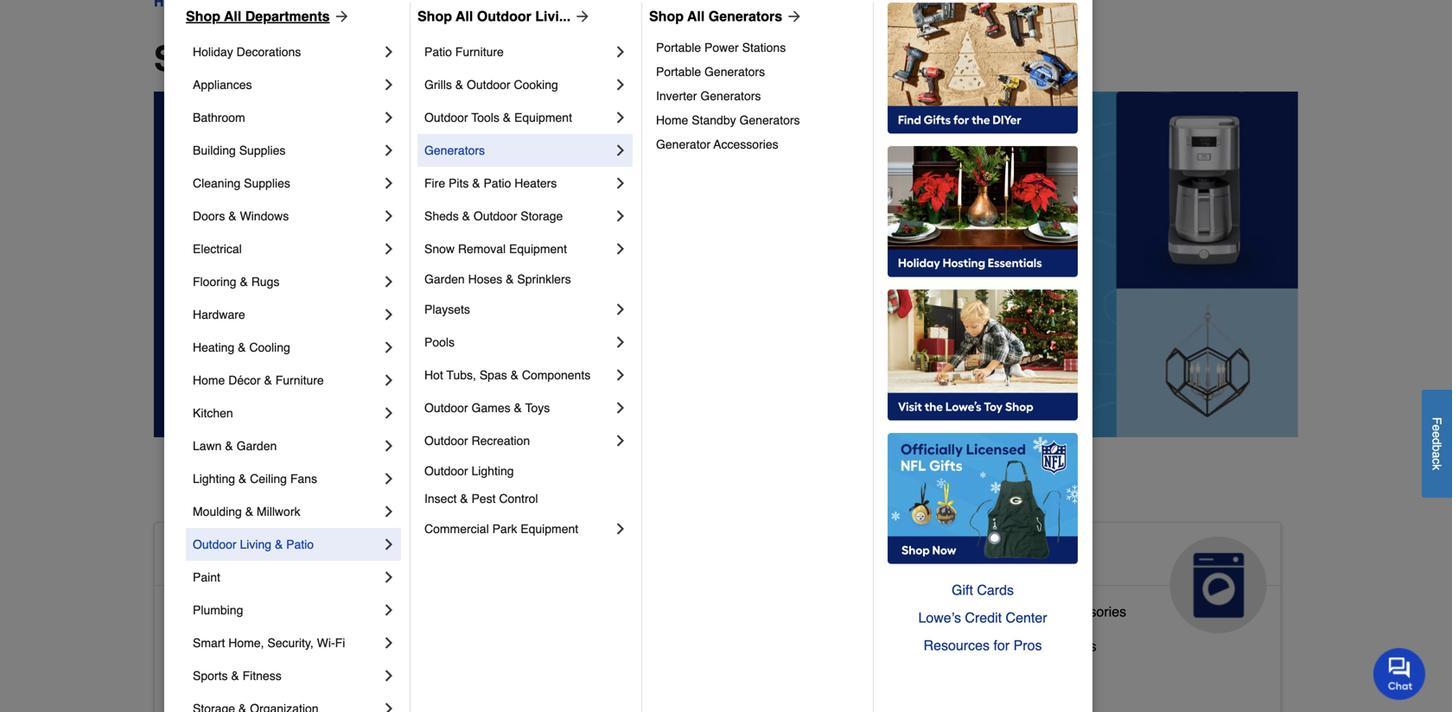 Task type: vqa. For each thing, say whether or not it's contained in the screenshot.
1st EFFICIENCY from the right
no



Task type: describe. For each thing, give the bounding box(es) containing it.
outdoor up the outdoor lighting
[[424, 434, 468, 448]]

generators inside 'link'
[[424, 143, 485, 157]]

all for outdoor
[[456, 8, 473, 24]]

equipment for park
[[521, 522, 578, 536]]

smart home, security, wi-fi
[[193, 636, 345, 650]]

portable generators link
[[656, 60, 861, 84]]

generators up portable power stations link
[[709, 8, 782, 24]]

chevron right image for sheds & outdoor storage
[[612, 207, 629, 225]]

chevron right image for doors & windows
[[380, 207, 398, 225]]

beds,
[[578, 666, 614, 682]]

1 horizontal spatial appliances link
[[925, 523, 1281, 634]]

outdoor up 'patio furniture' link
[[477, 8, 531, 24]]

d
[[1430, 438, 1444, 445]]

lawn
[[193, 439, 222, 453]]

1 vertical spatial furniture
[[275, 373, 324, 387]]

generator
[[656, 137, 711, 151]]

holiday decorations link
[[193, 35, 380, 68]]

all for generators
[[687, 8, 705, 24]]

chevron right image for moulding & millwork
[[380, 503, 398, 520]]

portable for portable power stations
[[656, 41, 701, 54]]

moulding & millwork
[[193, 505, 300, 519]]

standby
[[692, 113, 736, 127]]

chevron right image for hardware
[[380, 306, 398, 323]]

chevron right image for generators
[[612, 142, 629, 159]]

commercial
[[424, 522, 489, 536]]

departments for shop all departments
[[302, 39, 514, 79]]

supplies for building supplies
[[239, 143, 286, 157]]

patio for fire pits & patio heaters
[[484, 176, 511, 190]]

gift cards link
[[888, 577, 1078, 604]]

commercial park equipment
[[424, 522, 578, 536]]

1 vertical spatial bathroom
[[239, 604, 298, 620]]

building supplies link
[[193, 134, 380, 167]]

outdoor up "tools"
[[467, 78, 511, 92]]

control
[[499, 492, 538, 506]]

& left rugs
[[240, 275, 248, 289]]

supplies for livestock supplies
[[615, 631, 668, 647]]

pet beds, houses, & furniture
[[554, 666, 741, 682]]

gift cards
[[952, 582, 1014, 598]]

0 vertical spatial accessories
[[714, 137, 779, 151]]

chevron right image for snow removal equipment
[[612, 240, 629, 258]]

grills & outdoor cooking link
[[424, 68, 612, 101]]

& left the pros
[[1002, 638, 1011, 654]]

flooring & rugs
[[193, 275, 280, 289]]

rugs
[[251, 275, 280, 289]]

outdoor games & toys link
[[424, 392, 612, 424]]

& right "tools"
[[503, 111, 511, 124]]

beverage
[[939, 638, 998, 654]]

chat invite button image
[[1374, 648, 1426, 700]]

outdoor up "insect"
[[424, 464, 468, 478]]

lawn & garden link
[[193, 430, 380, 462]]

holiday
[[193, 45, 233, 59]]

lowe's credit center link
[[888, 604, 1078, 632]]

& right entry
[[275, 673, 284, 689]]

home up kitchen
[[193, 373, 225, 387]]

shop all departments link
[[186, 6, 351, 27]]

f
[[1430, 417, 1444, 425]]

chevron right image for outdoor recreation
[[612, 432, 629, 450]]

tubs,
[[447, 368, 476, 382]]

& left pest
[[460, 492, 468, 506]]

lowe's
[[918, 610, 961, 626]]

chevron right image for lawn & garden
[[380, 437, 398, 455]]

chevron right image for lighting & ceiling fans
[[380, 470, 398, 488]]

animal & pet care image
[[785, 537, 882, 634]]

& inside 'link'
[[225, 439, 233, 453]]

accessible for accessible entry & home
[[169, 673, 235, 689]]

portable generators
[[656, 65, 765, 79]]

holiday hosting essentials. image
[[888, 146, 1078, 277]]

beverage & wine chillers link
[[939, 634, 1097, 669]]

garden hoses & sprinklers link
[[424, 265, 629, 293]]

chevron right image for grills & outdoor cooking
[[612, 76, 629, 93]]

paint link
[[193, 561, 380, 594]]

& right "grills"
[[455, 78, 463, 92]]

a
[[1430, 451, 1444, 458]]

chevron right image for sports & fitness
[[380, 667, 398, 685]]

smart home, security, wi-fi link
[[193, 627, 380, 660]]

& right houses,
[[672, 666, 681, 682]]

0 vertical spatial bathroom
[[193, 111, 245, 124]]

portable power stations link
[[656, 35, 861, 60]]

home décor & furniture
[[193, 373, 324, 387]]

insect
[[424, 492, 457, 506]]

home,
[[228, 636, 264, 650]]

hot tubs, spas & components
[[424, 368, 591, 382]]

fire pits & patio heaters link
[[424, 167, 612, 200]]

0 vertical spatial appliances link
[[193, 68, 380, 101]]

fire
[[424, 176, 445, 190]]

shop all departments
[[186, 8, 330, 24]]

entry
[[239, 673, 271, 689]]

moulding
[[193, 505, 242, 519]]

find gifts for the diyer. image
[[888, 3, 1078, 134]]

bedroom
[[239, 638, 295, 654]]

cleaning supplies
[[193, 176, 290, 190]]

outdoor living & patio link
[[193, 528, 380, 561]]

windows
[[240, 209, 289, 223]]

outdoor down moulding
[[193, 538, 237, 552]]

appliance
[[939, 604, 1000, 620]]

accessible home image
[[400, 537, 497, 634]]

chevron right image for smart home, security, wi-fi
[[380, 635, 398, 652]]

accessible entry & home link
[[169, 669, 325, 704]]

generator accessories
[[656, 137, 779, 151]]

pros
[[1014, 638, 1042, 654]]

heating
[[193, 341, 234, 354]]

garden inside 'link'
[[237, 439, 277, 453]]

& right 'décor'
[[264, 373, 272, 387]]

chevron right image for home décor & furniture
[[380, 372, 398, 389]]

& right pits
[[472, 176, 480, 190]]

chevron right image for heating & cooling
[[380, 339, 398, 356]]

0 horizontal spatial lighting
[[193, 472, 235, 486]]

inverter
[[656, 89, 697, 103]]

pits
[[449, 176, 469, 190]]

& inside animal & pet care
[[641, 544, 659, 571]]

outdoor tools & equipment link
[[424, 101, 612, 134]]

sheds
[[424, 209, 459, 223]]

generators down 'inverter generators' link
[[740, 113, 800, 127]]

accessible for accessible home
[[169, 544, 295, 571]]

2 e from the top
[[1430, 431, 1444, 438]]

officially licensed n f l gifts. shop now. image
[[888, 433, 1078, 564]]

visit the lowe's toy shop. image
[[888, 290, 1078, 421]]

grills
[[424, 78, 452, 92]]

inverter generators link
[[656, 84, 861, 108]]

f e e d b a c k button
[[1422, 390, 1452, 498]]

shop all outdoor livi...
[[418, 8, 571, 24]]

all down shop all departments link
[[249, 39, 293, 79]]

fans
[[290, 472, 317, 486]]

chevron right image for hot tubs, spas & components
[[612, 367, 629, 384]]

animal & pet care
[[554, 544, 703, 599]]

storage
[[521, 209, 563, 223]]

park
[[492, 522, 517, 536]]

animal & pet care link
[[540, 523, 896, 634]]

all for departments
[[224, 8, 241, 24]]

home décor & furniture link
[[193, 364, 380, 397]]

& right living
[[275, 538, 283, 552]]

supplies for cleaning supplies
[[244, 176, 290, 190]]

lawn & garden
[[193, 439, 277, 453]]

pet inside animal & pet care
[[665, 544, 703, 571]]

chevron right image for pools
[[612, 334, 629, 351]]



Task type: locate. For each thing, give the bounding box(es) containing it.
supplies inside cleaning supplies link
[[244, 176, 290, 190]]

1 arrow right image from the left
[[571, 8, 591, 25]]

0 vertical spatial portable
[[656, 41, 701, 54]]

2 horizontal spatial shop
[[649, 8, 684, 24]]

recreation
[[472, 434, 530, 448]]

outdoor recreation link
[[424, 424, 612, 457]]

outdoor lighting link
[[424, 457, 629, 485]]

accessible
[[169, 544, 295, 571], [169, 604, 235, 620], [169, 638, 235, 654], [169, 673, 235, 689]]

for
[[994, 638, 1010, 654]]

chevron right image for outdoor tools & equipment
[[612, 109, 629, 126]]

living
[[240, 538, 271, 552]]

accessories down home standby generators link
[[714, 137, 779, 151]]

0 vertical spatial departments
[[245, 8, 330, 24]]

garden up lighting & ceiling fans on the bottom
[[237, 439, 277, 453]]

2 vertical spatial furniture
[[685, 666, 741, 682]]

spas
[[480, 368, 507, 382]]

1 vertical spatial appliances link
[[925, 523, 1281, 634]]

gift
[[952, 582, 973, 598]]

patio
[[424, 45, 452, 59], [484, 176, 511, 190], [286, 538, 314, 552]]

playsets link
[[424, 293, 612, 326]]

& right parts
[[1040, 604, 1049, 620]]

1 horizontal spatial shop
[[418, 8, 452, 24]]

1 horizontal spatial garden
[[424, 272, 465, 286]]

1 horizontal spatial appliances
[[939, 544, 1068, 571]]

k
[[1430, 464, 1444, 470]]

accessible up smart
[[169, 604, 235, 620]]

3 shop from the left
[[649, 8, 684, 24]]

arrow right image inside shop all outdoor livi... link
[[571, 8, 591, 25]]

chevron right image for plumbing
[[380, 602, 398, 619]]

outdoor games & toys
[[424, 401, 550, 415]]

fitness
[[243, 669, 282, 683]]

0 horizontal spatial arrow right image
[[571, 8, 591, 25]]

2 vertical spatial equipment
[[521, 522, 578, 536]]

chevron right image for electrical
[[380, 240, 398, 258]]

holiday decorations
[[193, 45, 301, 59]]

sprinklers
[[517, 272, 571, 286]]

patio up sheds & outdoor storage
[[484, 176, 511, 190]]

1 e from the top
[[1430, 425, 1444, 431]]

appliances down holiday
[[193, 78, 252, 92]]

accessible bedroom
[[169, 638, 295, 654]]

& left millwork
[[245, 505, 253, 519]]

1 vertical spatial patio
[[484, 176, 511, 190]]

lighting up moulding
[[193, 472, 235, 486]]

generators
[[709, 8, 782, 24], [705, 65, 765, 79], [701, 89, 761, 103], [740, 113, 800, 127], [424, 143, 485, 157]]

1 vertical spatial equipment
[[509, 242, 567, 256]]

shop for shop all generators
[[649, 8, 684, 24]]

furniture up grills & outdoor cooking
[[455, 45, 504, 59]]

& right lawn
[[225, 439, 233, 453]]

inverter generators
[[656, 89, 761, 103]]

arrow right image for shop all outdoor livi...
[[571, 8, 591, 25]]

chevron right image for holiday decorations
[[380, 43, 398, 61]]

sports
[[193, 669, 228, 683]]

all up patio furniture
[[456, 8, 473, 24]]

accessible up sports
[[169, 638, 235, 654]]

chevron right image for appliances
[[380, 76, 398, 93]]

0 vertical spatial appliances
[[193, 78, 252, 92]]

2 horizontal spatial patio
[[484, 176, 511, 190]]

equipment for removal
[[509, 242, 567, 256]]

1 vertical spatial garden
[[237, 439, 277, 453]]

building supplies
[[193, 143, 286, 157]]

arrow right image for shop all generators
[[782, 8, 803, 25]]

chevron right image for outdoor games & toys
[[612, 399, 629, 417]]

resources for pros link
[[888, 632, 1078, 660]]

pest
[[472, 492, 496, 506]]

smart
[[193, 636, 225, 650]]

wine
[[1015, 638, 1047, 654]]

arrow right image
[[571, 8, 591, 25], [782, 8, 803, 25]]

home
[[656, 113, 688, 127], [193, 373, 225, 387], [302, 544, 369, 571], [288, 673, 325, 689]]

& right 'animal'
[[641, 544, 659, 571]]

pools
[[424, 335, 455, 349]]

chevron right image for cleaning supplies
[[380, 175, 398, 192]]

chevron right image for commercial park equipment
[[612, 520, 629, 538]]

chevron right image for kitchen
[[380, 405, 398, 422]]

electrical link
[[193, 233, 380, 265]]

lighting up pest
[[472, 464, 514, 478]]

appliances up "cards"
[[939, 544, 1068, 571]]

snow removal equipment
[[424, 242, 567, 256]]

parts
[[1004, 604, 1036, 620]]

patio furniture link
[[424, 35, 612, 68]]

1 horizontal spatial pet
[[665, 544, 703, 571]]

shop for shop all departments
[[186, 8, 220, 24]]

accessible for accessible bedroom
[[169, 638, 235, 654]]

lowe's credit center
[[918, 610, 1047, 626]]

2 vertical spatial supplies
[[615, 631, 668, 647]]

1 horizontal spatial arrow right image
[[782, 8, 803, 25]]

grills & outdoor cooking
[[424, 78, 558, 92]]

sports & fitness link
[[193, 660, 380, 692]]

chevron right image for playsets
[[612, 301, 629, 318]]

home down security,
[[288, 673, 325, 689]]

sports & fitness
[[193, 669, 282, 683]]

arrow right image inside the shop all generators link
[[782, 8, 803, 25]]

home down inverter
[[656, 113, 688, 127]]

sheds & outdoor storage
[[424, 209, 563, 223]]

accessible for accessible bathroom
[[169, 604, 235, 620]]

equipment up sprinklers
[[509, 242, 567, 256]]

0 vertical spatial patio
[[424, 45, 452, 59]]

shop all outdoor livi... link
[[418, 6, 591, 27]]

chevron right image for paint
[[380, 569, 398, 586]]

home standby generators link
[[656, 108, 861, 132]]

credit
[[965, 610, 1002, 626]]

departments up holiday decorations "link"
[[245, 8, 330, 24]]

equipment down insect & pest control link
[[521, 522, 578, 536]]

1 horizontal spatial accessories
[[1052, 604, 1127, 620]]

portable up inverter
[[656, 65, 701, 79]]

1 vertical spatial supplies
[[244, 176, 290, 190]]

hot tubs, spas & components link
[[424, 359, 612, 392]]

furniture right houses,
[[685, 666, 741, 682]]

chevron right image for fire pits & patio heaters
[[612, 175, 629, 192]]

& down accessible bedroom link
[[231, 669, 239, 683]]

bathroom link
[[193, 101, 380, 134]]

0 horizontal spatial appliances link
[[193, 68, 380, 101]]

departments
[[245, 8, 330, 24], [302, 39, 514, 79]]

& left 'ceiling'
[[239, 472, 247, 486]]

2 horizontal spatial furniture
[[685, 666, 741, 682]]

outdoor tools & equipment
[[424, 111, 572, 124]]

accessories up chillers
[[1052, 604, 1127, 620]]

cooking
[[514, 78, 558, 92]]

0 vertical spatial garden
[[424, 272, 465, 286]]

0 vertical spatial supplies
[[239, 143, 286, 157]]

beverage & wine chillers
[[939, 638, 1097, 654]]

& left toys
[[514, 401, 522, 415]]

supplies up windows
[[244, 176, 290, 190]]

shop all generators
[[649, 8, 782, 24]]

cleaning supplies link
[[193, 167, 380, 200]]

shop for shop all outdoor livi...
[[418, 8, 452, 24]]

furniture
[[455, 45, 504, 59], [275, 373, 324, 387], [685, 666, 741, 682]]

playsets
[[424, 303, 470, 316]]

games
[[472, 401, 511, 415]]

& left cooling
[[238, 341, 246, 354]]

accessible bathroom link
[[169, 600, 298, 634]]

0 vertical spatial furniture
[[455, 45, 504, 59]]

equipment down cooking
[[514, 111, 572, 124]]

chevron right image for building supplies
[[380, 142, 398, 159]]

hot
[[424, 368, 443, 382]]

e up d
[[1430, 425, 1444, 431]]

departments for shop all departments
[[245, 8, 330, 24]]

cleaning
[[193, 176, 241, 190]]

4 accessible from the top
[[169, 673, 235, 689]]

appliances link down decorations
[[193, 68, 380, 101]]

garden hoses & sprinklers
[[424, 272, 571, 286]]

outdoor living & patio
[[193, 538, 314, 552]]

chevron right image for bathroom
[[380, 109, 398, 126]]

generators up pits
[[424, 143, 485, 157]]

lighting & ceiling fans link
[[193, 462, 380, 495]]

1 portable from the top
[[656, 41, 701, 54]]

patio up paint link
[[286, 538, 314, 552]]

power
[[705, 41, 739, 54]]

doors & windows link
[[193, 200, 380, 233]]

0 horizontal spatial shop
[[186, 8, 220, 24]]

1 horizontal spatial furniture
[[455, 45, 504, 59]]

portable power stations
[[656, 41, 786, 54]]

supplies inside livestock supplies link
[[615, 631, 668, 647]]

shop
[[186, 8, 220, 24], [418, 8, 452, 24], [649, 8, 684, 24]]

bathroom up building
[[193, 111, 245, 124]]

lighting & ceiling fans
[[193, 472, 317, 486]]

1 horizontal spatial lighting
[[472, 464, 514, 478]]

chevron right image for flooring & rugs
[[380, 273, 398, 290]]

1 shop from the left
[[186, 8, 220, 24]]

furniture up kitchen link
[[275, 373, 324, 387]]

c
[[1430, 458, 1444, 464]]

chevron right image
[[380, 43, 398, 61], [612, 109, 629, 126], [612, 142, 629, 159], [380, 175, 398, 192], [380, 207, 398, 225], [612, 207, 629, 225], [380, 273, 398, 290], [612, 301, 629, 318], [380, 306, 398, 323], [612, 334, 629, 351], [380, 339, 398, 356], [612, 367, 629, 384], [380, 372, 398, 389], [612, 399, 629, 417], [380, 405, 398, 422], [612, 520, 629, 538], [380, 569, 398, 586], [380, 635, 398, 652], [380, 667, 398, 685]]

arrow right image up 'patio furniture' link
[[571, 8, 591, 25]]

livestock
[[554, 631, 611, 647]]

cooling
[[249, 341, 290, 354]]

supplies up houses,
[[615, 631, 668, 647]]

outdoor recreation
[[424, 434, 530, 448]]

supplies inside building supplies link
[[239, 143, 286, 157]]

& right sheds
[[462, 209, 470, 223]]

1 horizontal spatial patio
[[424, 45, 452, 59]]

shop up patio furniture
[[418, 8, 452, 24]]

outdoor lighting
[[424, 464, 514, 478]]

chevron right image for outdoor living & patio
[[380, 536, 398, 553]]

supplies up cleaning supplies
[[239, 143, 286, 157]]

garden up playsets on the left top
[[424, 272, 465, 286]]

paint
[[193, 571, 220, 584]]

generators down power
[[705, 65, 765, 79]]

& right doors
[[228, 209, 236, 223]]

shop all generators link
[[649, 6, 803, 27]]

0 horizontal spatial appliances
[[193, 78, 252, 92]]

bathroom up smart home, security, wi-fi
[[239, 604, 298, 620]]

outdoor down hot
[[424, 401, 468, 415]]

0 horizontal spatial garden
[[237, 439, 277, 453]]

houses,
[[618, 666, 668, 682]]

chevron right image
[[612, 43, 629, 61], [380, 76, 398, 93], [612, 76, 629, 93], [380, 109, 398, 126], [380, 142, 398, 159], [612, 175, 629, 192], [380, 240, 398, 258], [612, 240, 629, 258], [612, 432, 629, 450], [380, 437, 398, 455], [380, 470, 398, 488], [380, 503, 398, 520], [380, 536, 398, 553], [380, 602, 398, 619], [380, 700, 398, 712]]

components
[[522, 368, 591, 382]]

insect & pest control
[[424, 492, 538, 506]]

1 vertical spatial appliances
[[939, 544, 1068, 571]]

portable for portable generators
[[656, 65, 701, 79]]

arrow right image up the stations
[[782, 8, 803, 25]]

2 portable from the top
[[656, 65, 701, 79]]

2 shop from the left
[[418, 8, 452, 24]]

ceiling
[[250, 472, 287, 486]]

kitchen
[[193, 406, 233, 420]]

0 horizontal spatial accessories
[[714, 137, 779, 151]]

arrow right image
[[330, 8, 351, 25]]

outdoor down "grills"
[[424, 111, 468, 124]]

e up b
[[1430, 431, 1444, 438]]

patio for outdoor living & patio
[[286, 538, 314, 552]]

accessible down smart
[[169, 673, 235, 689]]

appliances image
[[1170, 537, 1267, 634]]

shop up holiday
[[186, 8, 220, 24]]

& right spas at left bottom
[[511, 368, 519, 382]]

0 vertical spatial pet
[[665, 544, 703, 571]]

toys
[[525, 401, 550, 415]]

1 vertical spatial departments
[[302, 39, 514, 79]]

0 vertical spatial equipment
[[514, 111, 572, 124]]

2 accessible from the top
[[169, 604, 235, 620]]

0 horizontal spatial patio
[[286, 538, 314, 552]]

1 vertical spatial pet
[[554, 666, 575, 682]]

0 horizontal spatial furniture
[[275, 373, 324, 387]]

0 horizontal spatial pet
[[554, 666, 575, 682]]

2 arrow right image from the left
[[782, 8, 803, 25]]

enjoy savings year-round. no matter what you're shopping for, find what you need at a great price. image
[[154, 92, 1298, 437]]

departments down arrow right image
[[302, 39, 514, 79]]

shop up portable power stations
[[649, 8, 684, 24]]

2 vertical spatial patio
[[286, 538, 314, 552]]

generators up the home standby generators
[[701, 89, 761, 103]]

patio up "grills"
[[424, 45, 452, 59]]

accessible down moulding
[[169, 544, 295, 571]]

appliances link up chillers
[[925, 523, 1281, 634]]

1 vertical spatial portable
[[656, 65, 701, 79]]

home down moulding & millwork link
[[302, 544, 369, 571]]

1 vertical spatial accessories
[[1052, 604, 1127, 620]]

1 accessible from the top
[[169, 544, 295, 571]]

accessible bathroom
[[169, 604, 298, 620]]

decorations
[[236, 45, 301, 59]]

equipment
[[514, 111, 572, 124], [509, 242, 567, 256], [521, 522, 578, 536]]

animal
[[554, 544, 634, 571]]

appliances link
[[193, 68, 380, 101], [925, 523, 1281, 634]]

all up portable power stations
[[687, 8, 705, 24]]

home standby generators
[[656, 113, 800, 127]]

portable up portable generators
[[656, 41, 701, 54]]

outdoor up 'snow removal equipment'
[[474, 209, 517, 223]]

all up holiday decorations
[[224, 8, 241, 24]]

chevron right image for patio furniture
[[612, 43, 629, 61]]

3 accessible from the top
[[169, 638, 235, 654]]

patio furniture
[[424, 45, 504, 59]]

& right hoses
[[506, 272, 514, 286]]



